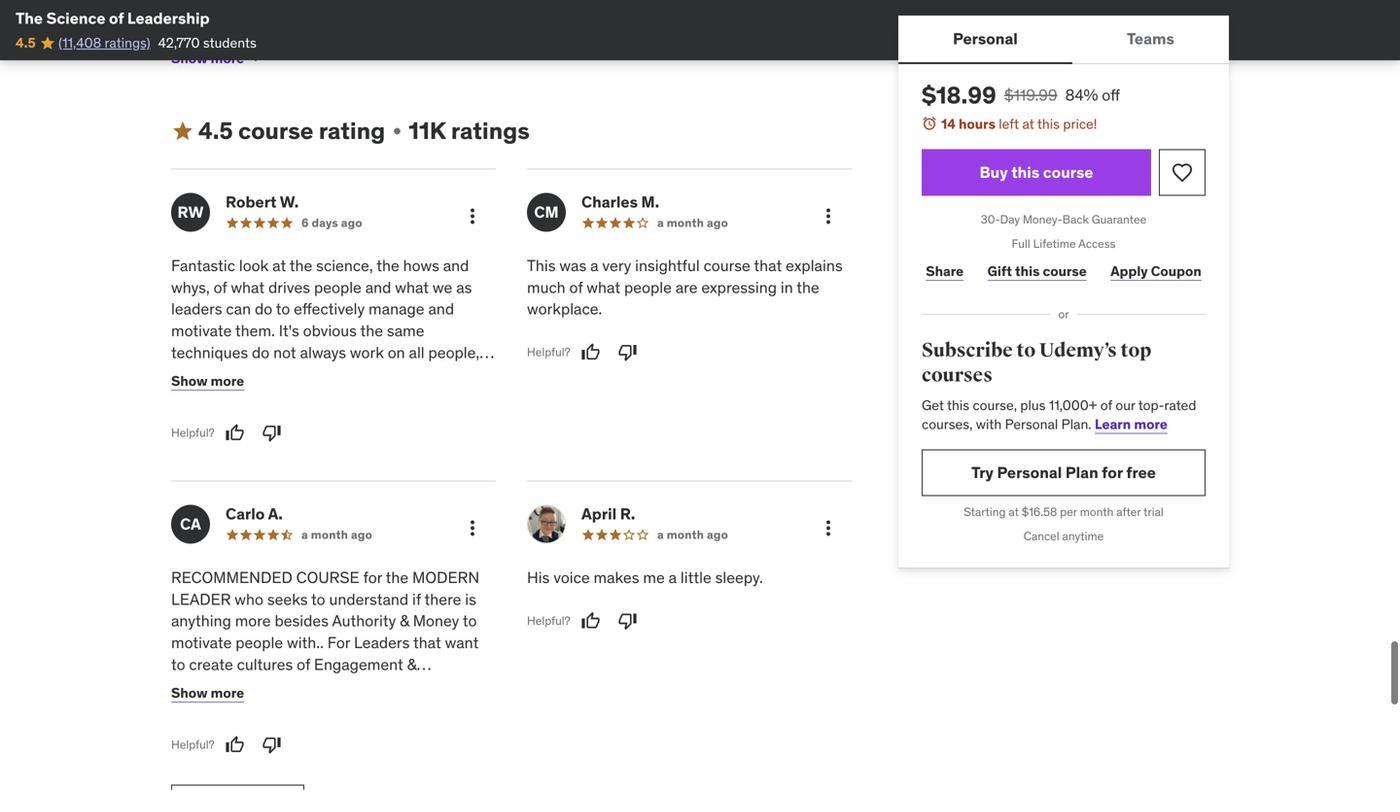 Task type: describe. For each thing, give the bounding box(es) containing it.
people inside recommended course for the modern leader who seeks to understand if there is anything more besides authority & money to motivate people with.. for leaders that want to create cultures of engagement & empowerment.. start here !!
[[236, 633, 283, 653]]

cancel
[[1024, 529, 1060, 544]]

starting at $16.58 per month after trial cancel anytime
[[964, 505, 1164, 544]]

after
[[1117, 505, 1142, 520]]

ratings)
[[105, 34, 150, 51]]

and inside most innovative neuroscience and personal development enterprise
[[262, 28, 286, 45]]

alarm image
[[922, 116, 938, 131]]

r.
[[620, 504, 636, 524]]

additional actions for review by carlo a. image
[[461, 517, 484, 540]]

apply
[[1111, 262, 1149, 280]]

ratings
[[451, 116, 530, 146]]

mark review by charles m. as helpful image
[[581, 343, 601, 363]]

leaders
[[171, 299, 222, 319]]

want
[[445, 633, 479, 653]]

lifetime
[[1034, 236, 1077, 251]]

a month ago for m.
[[658, 215, 729, 230]]

rated
[[1165, 397, 1197, 414]]

14
[[942, 115, 956, 133]]

leaders
[[354, 633, 410, 653]]

0 vertical spatial do
[[255, 299, 273, 319]]

month for recommended course for the modern leader who seeks to understand if there is anything more besides authority & money to motivate people with.. for leaders that want to create cultures of engagement & empowerment.. start here !!
[[311, 528, 348, 543]]

our
[[1116, 397, 1136, 414]]

6
[[302, 215, 309, 230]]

helpful? for mark review by carlo a. as helpful icon
[[171, 738, 215, 753]]

the inside this was a very insightful course that explains much of what people are expressing in the workplace.
[[797, 278, 820, 298]]

price!
[[1064, 115, 1098, 133]]

the inside recommended course for the modern leader who seeks to understand if there is anything more besides authority & money to motivate people with.. for leaders that want to create cultures of engagement & empowerment.. start here !!
[[386, 568, 409, 588]]

people inside this was a very insightful course that explains much of what people are expressing in the workplace.
[[625, 278, 672, 298]]

most innovative neuroscience and personal development enterprise
[[171, 9, 768, 45]]

$18.99 $119.99 84% off
[[922, 81, 1121, 110]]

personal
[[289, 28, 346, 45]]

more for show more button related to robert w.
[[211, 373, 244, 390]]

guarantee
[[1092, 212, 1147, 227]]

this left price!
[[1038, 115, 1060, 133]]

11k
[[409, 116, 446, 146]]

leader
[[171, 590, 231, 610]]

more for carlo a.'s show more button
[[211, 685, 244, 702]]

show more button for carlo a.
[[171, 675, 244, 714]]

access
[[1079, 236, 1116, 251]]

month inside starting at $16.58 per month after trial cancel anytime
[[1081, 505, 1114, 520]]

ago for insightful
[[707, 215, 729, 230]]

two times tedx speaker
[[171, 0, 825, 26]]

april
[[582, 504, 617, 524]]

mark review by april r. as helpful image
[[581, 612, 601, 631]]

recommended course for the modern leader who seeks to understand if there is anything more besides authority & money to motivate people with.. for leaders that want to create cultures of engagement & empowerment.. start here !!
[[171, 568, 480, 697]]

4.5 for 4.5
[[16, 34, 36, 51]]

subscribe
[[922, 339, 1013, 363]]

a inside this was a very insightful course that explains much of what people are expressing in the workplace.
[[591, 256, 599, 276]]

two
[[800, 0, 825, 7]]

what for this
[[587, 278, 621, 298]]

course down lifetime
[[1043, 262, 1087, 280]]

this was a very insightful course that explains much of what people are expressing in the workplace.
[[527, 256, 843, 319]]

the up drives
[[290, 256, 313, 276]]

mark review by charles m. as unhelpful image
[[618, 343, 638, 363]]

same
[[387, 321, 425, 341]]

innovative
[[701, 9, 768, 26]]

expressing
[[702, 278, 777, 298]]

the science of leadership
[[16, 8, 210, 28]]

more down top-
[[1135, 416, 1168, 433]]

day
[[1001, 212, 1021, 227]]

tab list containing personal
[[899, 16, 1230, 64]]

the up work
[[360, 321, 383, 341]]

drives
[[269, 278, 310, 298]]

share
[[926, 262, 964, 280]]

course
[[296, 568, 360, 588]]

medium image
[[171, 120, 195, 143]]

on
[[388, 343, 405, 363]]

people inside fantastic look at the science, the hows and whys, of what drives people and what we as leaders can do to effectively manage and motivate them.  it's obvious the same techniques do not always work on all people, and this class gives some explanation of why that is.
[[314, 278, 362, 298]]

this for buy
[[1012, 162, 1040, 182]]

month for this was a very insightful course that explains much of what people are expressing in the workplace.
[[667, 215, 704, 230]]

modern
[[412, 568, 480, 588]]

buy this course
[[980, 162, 1094, 182]]

are
[[676, 278, 698, 298]]

show more for carlo
[[171, 685, 244, 702]]

or
[[1059, 307, 1070, 322]]

free
[[1127, 463, 1157, 483]]

of left why
[[435, 365, 449, 385]]

it's
[[279, 321, 299, 341]]

try personal plan for free
[[972, 463, 1157, 483]]

me
[[643, 568, 665, 588]]

was
[[560, 256, 587, 276]]

anytime
[[1063, 529, 1104, 544]]

april r.
[[582, 504, 636, 524]]

engagement
[[314, 655, 404, 675]]

of up ratings)
[[109, 8, 124, 28]]

plan
[[1066, 463, 1099, 483]]

at inside fantastic look at the science, the hows and whys, of what drives people and what we as leaders can do to effectively manage and motivate them.  it's obvious the same techniques do not always work on all people, and this class gives some explanation of why that is.
[[273, 256, 286, 276]]

manage
[[369, 299, 425, 319]]

with
[[977, 416, 1002, 433]]

days
[[312, 215, 338, 230]]

very
[[603, 256, 632, 276]]

the
[[16, 8, 43, 28]]

mark review by robert w. as unhelpful image
[[262, 424, 282, 443]]

to left create
[[171, 655, 185, 675]]

xsmall image
[[389, 124, 405, 139]]

robert w.
[[226, 192, 299, 212]]

gift this course link
[[984, 252, 1092, 291]]

$16.58
[[1022, 505, 1058, 520]]

udemy's
[[1040, 339, 1118, 363]]

0 vertical spatial for
[[1102, 463, 1123, 483]]

what for fantastic
[[231, 278, 265, 298]]

personal button
[[899, 16, 1073, 62]]

0 vertical spatial at
[[1023, 115, 1035, 133]]

why
[[452, 365, 480, 385]]

students
[[203, 34, 257, 51]]

get
[[922, 397, 944, 414]]

plan.
[[1062, 416, 1092, 433]]

30-
[[981, 212, 1001, 227]]

his voice makes me a little sleepy.
[[527, 568, 763, 588]]

class
[[230, 365, 265, 385]]

this for get
[[948, 397, 970, 414]]

share button
[[922, 252, 968, 291]]

people,
[[429, 343, 480, 363]]

cultures
[[237, 655, 293, 675]]

to inside subscribe to udemy's top courses
[[1017, 339, 1036, 363]]

start
[[284, 677, 330, 697]]

as
[[456, 278, 472, 298]]

2 vertical spatial personal
[[998, 463, 1063, 483]]

charles
[[582, 192, 638, 212]]

month for his voice makes me a little sleepy.
[[667, 528, 704, 543]]

most
[[666, 9, 698, 26]]

courses,
[[922, 416, 973, 433]]

with..
[[287, 633, 324, 653]]

a month ago for a.
[[302, 528, 373, 543]]

xsmall image
[[248, 51, 264, 67]]

ago for science,
[[341, 215, 363, 230]]

money
[[413, 612, 460, 632]]

in
[[781, 278, 794, 298]]

buy
[[980, 162, 1008, 182]]



Task type: vqa. For each thing, say whether or not it's contained in the screenshot.
times
yes



Task type: locate. For each thing, give the bounding box(es) containing it.
mark review by carlo a. as unhelpful image
[[262, 736, 282, 755]]

more down who
[[235, 612, 271, 632]]

0 vertical spatial personal
[[953, 29, 1018, 49]]

for inside recommended course for the modern leader who seeks to understand if there is anything more besides authority & money to motivate people with.. for leaders that want to create cultures of engagement & empowerment.. start here !!
[[363, 568, 382, 588]]

4.5 right medium image
[[198, 116, 233, 146]]

more down neuroscience
[[211, 50, 244, 67]]

authority
[[332, 612, 396, 632]]

to inside fantastic look at the science, the hows and whys, of what drives people and what we as leaders can do to effectively manage and motivate them.  it's obvious the same techniques do not always work on all people, and this class gives some explanation of why that is.
[[276, 299, 290, 319]]

wishlist image
[[1171, 161, 1195, 184]]

(11,408 ratings)
[[59, 34, 150, 51]]

a for his voice makes me a little sleepy.
[[658, 528, 664, 543]]

to down is
[[463, 612, 477, 632]]

0 vertical spatial 4.5
[[16, 34, 36, 51]]

0 vertical spatial show more button
[[171, 40, 264, 78]]

ago up expressing
[[707, 215, 729, 230]]

a.
[[268, 504, 283, 524]]

84%
[[1066, 85, 1099, 105]]

1 vertical spatial for
[[363, 568, 382, 588]]

ago up course
[[351, 528, 373, 543]]

to
[[276, 299, 290, 319], [1017, 339, 1036, 363], [311, 590, 326, 610], [463, 612, 477, 632], [171, 655, 185, 675]]

& down leaders
[[407, 655, 417, 675]]

this inside fantastic look at the science, the hows and whys, of what drives people and what we as leaders can do to effectively manage and motivate them.  it's obvious the same techniques do not always work on all people, and this class gives some explanation of why that is.
[[201, 365, 226, 385]]

show more down create
[[171, 685, 244, 702]]

1 vertical spatial personal
[[1006, 416, 1059, 433]]

fantastic look at the science, the hows and whys, of what drives people and what we as leaders can do to effectively manage and motivate them.  it's obvious the same techniques do not always work on all people, and this class gives some explanation of why that is.
[[171, 256, 480, 406]]

2 vertical spatial that
[[413, 633, 441, 653]]

1 horizontal spatial at
[[1009, 505, 1019, 520]]

is.
[[203, 387, 218, 406]]

whys,
[[171, 278, 210, 298]]

of down the was at the left of the page
[[570, 278, 583, 298]]

money-
[[1023, 212, 1063, 227]]

left
[[999, 115, 1020, 133]]

0 horizontal spatial 4.5
[[16, 34, 36, 51]]

mark review by april r. as unhelpful image
[[618, 612, 638, 631]]

motivate inside fantastic look at the science, the hows and whys, of what drives people and what we as leaders can do to effectively manage and motivate them.  it's obvious the same techniques do not always work on all people, and this class gives some explanation of why that is.
[[171, 321, 232, 341]]

0 horizontal spatial what
[[231, 278, 265, 298]]

hows
[[403, 256, 440, 276]]

besides
[[275, 612, 329, 632]]

people down science,
[[314, 278, 362, 298]]

helpful? down is.
[[171, 426, 215, 441]]

additional actions for review by april r. image
[[817, 517, 841, 540]]

course inside button
[[1044, 162, 1094, 182]]

this inside button
[[1012, 162, 1040, 182]]

of down with..
[[297, 655, 310, 675]]

little
[[681, 568, 712, 588]]

ago up little
[[707, 528, 729, 543]]

show more down neuroscience
[[171, 50, 244, 67]]

month
[[667, 215, 704, 230], [1081, 505, 1114, 520], [311, 528, 348, 543], [667, 528, 704, 543]]

2 vertical spatial show
[[171, 685, 208, 702]]

show
[[171, 50, 208, 67], [171, 373, 208, 390], [171, 685, 208, 702]]

this inside get this course, plus 11,000+ of our top-rated courses, with personal plan.
[[948, 397, 970, 414]]

ago for a
[[707, 528, 729, 543]]

course up w.
[[238, 116, 314, 146]]

coupon
[[1152, 262, 1202, 280]]

not
[[273, 343, 296, 363]]

this
[[1038, 115, 1060, 133], [1012, 162, 1040, 182], [1016, 262, 1040, 280], [201, 365, 226, 385], [948, 397, 970, 414]]

11,000+
[[1050, 397, 1098, 414]]

and up as
[[443, 256, 469, 276]]

at right left
[[1023, 115, 1035, 133]]

times
[[171, 9, 208, 26]]

month up little
[[667, 528, 704, 543]]

that inside recommended course for the modern leader who seeks to understand if there is anything more besides authority & money to motivate people with.. for leaders that want to create cultures of engagement & empowerment.. start here !!
[[413, 633, 441, 653]]

helpful? left the mark review by april r. as helpful image
[[527, 614, 571, 629]]

motivate down anything
[[171, 633, 232, 653]]

tab list
[[899, 16, 1230, 64]]

show more for robert
[[171, 373, 244, 390]]

and down speaker
[[262, 28, 286, 45]]

people down insightful
[[625, 278, 672, 298]]

4.5 down the
[[16, 34, 36, 51]]

gift this course
[[988, 262, 1087, 280]]

tedx
[[211, 9, 244, 26]]

a month ago
[[658, 215, 729, 230], [302, 528, 373, 543], [658, 528, 729, 543]]

of
[[109, 8, 124, 28], [214, 278, 227, 298], [570, 278, 583, 298], [435, 365, 449, 385], [1101, 397, 1113, 414], [297, 655, 310, 675]]

3 show from the top
[[171, 685, 208, 702]]

1 vertical spatial that
[[171, 387, 199, 406]]

of inside get this course, plus 11,000+ of our top-rated courses, with personal plan.
[[1101, 397, 1113, 414]]

enterprise
[[437, 28, 504, 45]]

more inside recommended course for the modern leader who seeks to understand if there is anything more besides authority & money to motivate people with.. for leaders that want to create cultures of engagement & empowerment.. start here !!
[[235, 612, 271, 632]]

learn more
[[1095, 416, 1168, 433]]

buy this course button
[[922, 149, 1152, 196]]

month up insightful
[[667, 215, 704, 230]]

2 show more button from the top
[[171, 362, 244, 401]]

1 horizontal spatial that
[[413, 633, 441, 653]]

for up understand
[[363, 568, 382, 588]]

$119.99
[[1005, 85, 1058, 105]]

6 days ago
[[302, 215, 363, 230]]

helpful? left mark review by charles m. as helpful image
[[527, 345, 571, 360]]

course
[[238, 116, 314, 146], [1044, 162, 1094, 182], [704, 256, 751, 276], [1043, 262, 1087, 280]]

top
[[1121, 339, 1152, 363]]

personal up $16.58
[[998, 463, 1063, 483]]

2 what from the left
[[395, 278, 429, 298]]

motivate inside recommended course for the modern leader who seeks to understand if there is anything more besides authority & money to motivate people with.. for leaders that want to create cultures of engagement & empowerment.. start here !!
[[171, 633, 232, 653]]

this up is.
[[201, 365, 226, 385]]

30-day money-back guarantee full lifetime access
[[981, 212, 1147, 251]]

this for gift
[[1016, 262, 1040, 280]]

if
[[412, 590, 421, 610]]

11k ratings
[[409, 116, 530, 146]]

a month ago for r.
[[658, 528, 729, 543]]

0 horizontal spatial that
[[171, 387, 199, 406]]

1 vertical spatial show more
[[171, 373, 244, 390]]

the up understand
[[386, 568, 409, 588]]

personal up '$18.99'
[[953, 29, 1018, 49]]

3 show more from the top
[[171, 685, 244, 702]]

of left our
[[1101, 397, 1113, 414]]

course up expressing
[[704, 256, 751, 276]]

(11,408
[[59, 34, 101, 51]]

!!
[[379, 677, 388, 697]]

of inside recommended course for the modern leader who seeks to understand if there is anything more besides authority & money to motivate people with.. for leaders that want to create cultures of engagement & empowerment.. start here !!
[[297, 655, 310, 675]]

learn more link
[[1095, 416, 1168, 433]]

effectively
[[294, 299, 365, 319]]

ago right days
[[341, 215, 363, 230]]

plus
[[1021, 397, 1046, 414]]

&
[[400, 612, 410, 632], [407, 655, 417, 675]]

2 vertical spatial show more button
[[171, 675, 244, 714]]

show more down techniques
[[171, 373, 244, 390]]

sleepy.
[[716, 568, 763, 588]]

what down very
[[587, 278, 621, 298]]

that inside this was a very insightful course that explains much of what people are expressing in the workplace.
[[754, 256, 782, 276]]

the left hows
[[377, 256, 400, 276]]

courses
[[922, 364, 993, 388]]

obvious
[[303, 321, 357, 341]]

month up anytime on the right
[[1081, 505, 1114, 520]]

4.5 for 4.5 course rating
[[198, 116, 233, 146]]

1 horizontal spatial what
[[395, 278, 429, 298]]

2 horizontal spatial people
[[625, 278, 672, 298]]

a month ago up course
[[302, 528, 373, 543]]

what
[[231, 278, 265, 298], [395, 278, 429, 298], [587, 278, 621, 298]]

starting
[[964, 505, 1006, 520]]

hours
[[959, 115, 996, 133]]

3 show more button from the top
[[171, 675, 244, 714]]

course inside this was a very insightful course that explains much of what people are expressing in the workplace.
[[704, 256, 751, 276]]

42,770
[[158, 34, 200, 51]]

personal inside get this course, plus 11,000+ of our top-rated courses, with personal plan.
[[1006, 416, 1059, 433]]

what inside this was a very insightful course that explains much of what people are expressing in the workplace.
[[587, 278, 621, 298]]

for
[[328, 633, 350, 653]]

motivate
[[171, 321, 232, 341], [171, 633, 232, 653]]

and
[[262, 28, 286, 45], [443, 256, 469, 276], [366, 278, 391, 298], [428, 299, 454, 319], [171, 365, 197, 385]]

2 motivate from the top
[[171, 633, 232, 653]]

2 horizontal spatial at
[[1023, 115, 1035, 133]]

1 vertical spatial show
[[171, 373, 208, 390]]

0 vertical spatial motivate
[[171, 321, 232, 341]]

a right me
[[669, 568, 677, 588]]

show down techniques
[[171, 373, 208, 390]]

0 vertical spatial show more
[[171, 50, 244, 67]]

a right the was at the left of the page
[[591, 256, 599, 276]]

charles m.
[[582, 192, 660, 212]]

1 vertical spatial &
[[407, 655, 417, 675]]

apply coupon
[[1111, 262, 1202, 280]]

and up manage
[[366, 278, 391, 298]]

rating
[[319, 116, 386, 146]]

2 show from the top
[[171, 373, 208, 390]]

motivate down leaders
[[171, 321, 232, 341]]

0 vertical spatial that
[[754, 256, 782, 276]]

42,770 students
[[158, 34, 257, 51]]

some
[[309, 365, 347, 385]]

and down techniques
[[171, 365, 197, 385]]

a
[[658, 215, 664, 230], [591, 256, 599, 276], [302, 528, 308, 543], [658, 528, 664, 543], [669, 568, 677, 588]]

do up them.
[[255, 299, 273, 319]]

techniques
[[171, 343, 248, 363]]

more down create
[[211, 685, 244, 702]]

teams button
[[1073, 16, 1230, 62]]

that inside fantastic look at the science, the hows and whys, of what drives people and what we as leaders can do to effectively manage and motivate them.  it's obvious the same techniques do not always work on all people, and this class gives some explanation of why that is.
[[171, 387, 199, 406]]

1 vertical spatial motivate
[[171, 633, 232, 653]]

additional actions for review by charles m. image
[[817, 205, 841, 228]]

show down create
[[171, 685, 208, 702]]

2 horizontal spatial that
[[754, 256, 782, 276]]

1 horizontal spatial 4.5
[[198, 116, 233, 146]]

much
[[527, 278, 566, 298]]

of inside this was a very insightful course that explains much of what people are expressing in the workplace.
[[570, 278, 583, 298]]

all
[[409, 343, 425, 363]]

helpful? for mark review by charles m. as helpful image
[[527, 345, 571, 360]]

personal down plus
[[1006, 416, 1059, 433]]

1 horizontal spatial for
[[1102, 463, 1123, 483]]

helpful? left mark review by carlo a. as helpful icon
[[171, 738, 215, 753]]

2 horizontal spatial what
[[587, 278, 621, 298]]

for left 'free'
[[1102, 463, 1123, 483]]

4.5 course rating
[[198, 116, 386, 146]]

show more inside button
[[171, 50, 244, 67]]

0 vertical spatial show
[[171, 50, 208, 67]]

teams
[[1127, 29, 1175, 49]]

14 hours left at this price!
[[942, 115, 1098, 133]]

a down the m.
[[658, 215, 664, 230]]

anything
[[171, 612, 231, 632]]

science,
[[316, 256, 373, 276]]

a for this was a very insightful course that explains much of what people are expressing in the workplace.
[[658, 215, 664, 230]]

1 show from the top
[[171, 50, 208, 67]]

create
[[189, 655, 233, 675]]

helpful? for "mark review by robert w. as helpful" image
[[171, 426, 215, 441]]

that left is.
[[171, 387, 199, 406]]

the right in at the top
[[797, 278, 820, 298]]

and down we
[[428, 299, 454, 319]]

more for third show more button from the bottom
[[211, 50, 244, 67]]

back
[[1063, 212, 1090, 227]]

1 what from the left
[[231, 278, 265, 298]]

show for carlo a.
[[171, 685, 208, 702]]

this right gift
[[1016, 262, 1040, 280]]

1 vertical spatial at
[[273, 256, 286, 276]]

helpful? for the mark review by april r. as helpful image
[[527, 614, 571, 629]]

people up cultures
[[236, 633, 283, 653]]

1 show more button from the top
[[171, 40, 264, 78]]

to up it's
[[276, 299, 290, 319]]

1 vertical spatial do
[[252, 343, 270, 363]]

0 horizontal spatial people
[[236, 633, 283, 653]]

mark review by carlo a. as helpful image
[[225, 736, 245, 755]]

show more button for robert w.
[[171, 362, 244, 401]]

to down course
[[311, 590, 326, 610]]

this right the buy
[[1012, 162, 1040, 182]]

2 vertical spatial show more
[[171, 685, 244, 702]]

0 vertical spatial &
[[400, 612, 410, 632]]

more down techniques
[[211, 373, 244, 390]]

a for recommended course for the modern leader who seeks to understand if there is anything more besides authority & money to motivate people with.. for leaders that want to create cultures of engagement & empowerment.. start here !!
[[302, 528, 308, 543]]

at up drives
[[273, 256, 286, 276]]

try
[[972, 463, 994, 483]]

a month ago up little
[[658, 528, 729, 543]]

who
[[235, 590, 264, 610]]

that down money
[[413, 633, 441, 653]]

his
[[527, 568, 550, 588]]

full
[[1012, 236, 1031, 251]]

ago for modern
[[351, 528, 373, 543]]

a up me
[[658, 528, 664, 543]]

show down neuroscience
[[171, 50, 208, 67]]

that up in at the top
[[754, 256, 782, 276]]

at left $16.58
[[1009, 505, 1019, 520]]

& up leaders
[[400, 612, 410, 632]]

do
[[255, 299, 273, 319], [252, 343, 270, 363]]

try personal plan for free link
[[922, 450, 1206, 497]]

1 vertical spatial show more button
[[171, 362, 244, 401]]

personal inside button
[[953, 29, 1018, 49]]

show for robert w.
[[171, 373, 208, 390]]

what down hows
[[395, 278, 429, 298]]

learn
[[1095, 416, 1132, 433]]

to left the "udemy's"
[[1017, 339, 1036, 363]]

1 motivate from the top
[[171, 321, 232, 341]]

look
[[239, 256, 269, 276]]

$18.99
[[922, 81, 997, 110]]

of down fantastic
[[214, 278, 227, 298]]

1 horizontal spatial people
[[314, 278, 362, 298]]

what down look
[[231, 278, 265, 298]]

cm
[[534, 202, 559, 222]]

speaker
[[247, 9, 299, 26]]

mark review by robert w. as helpful image
[[225, 424, 245, 443]]

2 vertical spatial at
[[1009, 505, 1019, 520]]

0 horizontal spatial at
[[273, 256, 286, 276]]

a up course
[[302, 528, 308, 543]]

ago
[[341, 215, 363, 230], [707, 215, 729, 230], [351, 528, 373, 543], [707, 528, 729, 543]]

a month ago down the m.
[[658, 215, 729, 230]]

this up the courses,
[[948, 397, 970, 414]]

additional actions for review by robert w. image
[[461, 205, 484, 228]]

0 horizontal spatial for
[[363, 568, 382, 588]]

month up course
[[311, 528, 348, 543]]

1 show more from the top
[[171, 50, 244, 67]]

show more button
[[171, 40, 264, 78], [171, 362, 244, 401], [171, 675, 244, 714]]

course up back
[[1044, 162, 1094, 182]]

do down them.
[[252, 343, 270, 363]]

3 what from the left
[[587, 278, 621, 298]]

2 show more from the top
[[171, 373, 244, 390]]

at inside starting at $16.58 per month after trial cancel anytime
[[1009, 505, 1019, 520]]

1 vertical spatial 4.5
[[198, 116, 233, 146]]



